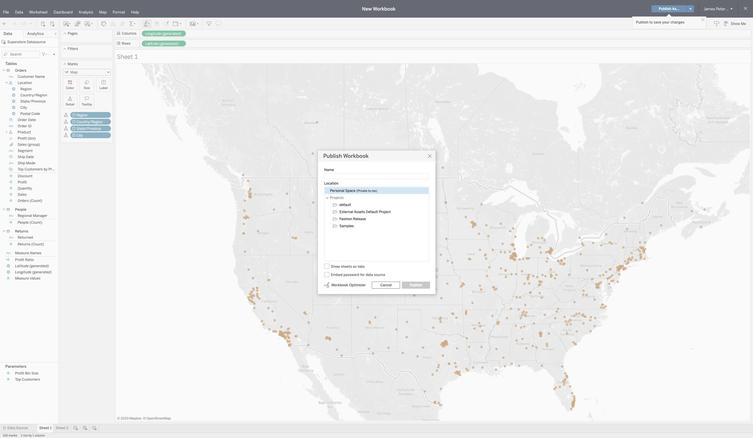 Task type: vqa. For each thing, say whether or not it's contained in the screenshot.
the leftmost Location
yes



Task type: locate. For each thing, give the bounding box(es) containing it.
profit for profit bin size
[[15, 372, 24, 376]]

country/region down tooltip
[[77, 120, 103, 124]]

0 vertical spatial longitude
[[145, 32, 161, 36]]

location up personal
[[324, 182, 339, 186]]

0 vertical spatial people
[[15, 208, 26, 212]]

data guide image
[[714, 21, 720, 26]]

color
[[66, 86, 74, 90]]

city
[[20, 106, 27, 110], [77, 134, 83, 138]]

0 horizontal spatial city
[[20, 106, 27, 110]]

2 ship from the top
[[18, 161, 25, 165]]

2 © from the left
[[143, 417, 146, 421]]

region down tooltip
[[77, 113, 88, 117]]

show for show me
[[732, 22, 741, 26]]

close image
[[701, 17, 706, 23]]

customers down the mode
[[24, 168, 43, 172]]

workbook for publish workbook
[[343, 153, 369, 160]]

1 horizontal spatial latitude
[[145, 42, 159, 46]]

longitude
[[145, 32, 161, 36], [15, 271, 31, 275]]

1 vertical spatial size
[[31, 372, 38, 376]]

row group inside publish workbook dialog
[[325, 188, 429, 230]]

openstreetmap
[[147, 417, 171, 421]]

row group
[[325, 188, 429, 230]]

1 vertical spatial state/province
[[77, 127, 101, 131]]

to
[[650, 20, 653, 24], [368, 190, 371, 193]]

ship down ship date
[[18, 161, 25, 165]]

replay animation image up analytics
[[29, 22, 32, 25]]

0 vertical spatial returns
[[15, 230, 28, 234]]

sheet 1
[[117, 52, 138, 61], [39, 427, 52, 431]]

to inside personal space (private to me)
[[368, 190, 371, 193]]

top down 'profit bin size'
[[15, 378, 21, 382]]

returns up the returned
[[15, 230, 28, 234]]

1 order from the top
[[18, 118, 27, 122]]

0 vertical spatial latitude
[[145, 42, 159, 46]]

publish for publish to save your changes
[[637, 20, 649, 24]]

country/region
[[20, 93, 47, 97], [77, 120, 103, 124]]

1 horizontal spatial state/province
[[77, 127, 101, 131]]

(count)
[[30, 199, 42, 203], [30, 221, 42, 225], [31, 243, 44, 247]]

date down postal code
[[28, 118, 36, 122]]

0 vertical spatial city
[[20, 106, 27, 110]]

2 sales from the top
[[18, 193, 27, 197]]

orders down quantity
[[18, 199, 29, 203]]

label
[[99, 86, 108, 90]]

cancel
[[381, 284, 392, 288]]

1 vertical spatial latitude (generated)
[[15, 264, 49, 269]]

replay animation image
[[21, 21, 26, 27], [29, 22, 32, 25]]

name down publish workbook
[[324, 168, 334, 172]]

publish workbook dialog
[[318, 150, 436, 295]]

customers down bin
[[22, 378, 40, 382]]

None text field
[[324, 173, 430, 179]]

1 vertical spatial customers
[[22, 378, 40, 382]]

sort descending image
[[120, 21, 126, 27]]

replay animation image right redo image
[[21, 21, 26, 27]]

top for top customers
[[15, 378, 21, 382]]

1 vertical spatial top
[[15, 378, 21, 382]]

longitude up measure values
[[15, 271, 31, 275]]

state/province down tooltip
[[77, 127, 101, 131]]

fashion release
[[340, 217, 366, 221]]

616 marks
[[3, 435, 17, 438]]

clear sheet image
[[84, 21, 94, 27]]

orders (count)
[[18, 199, 42, 203]]

row group containing personal space
[[325, 188, 429, 230]]

show/hide cards image
[[190, 21, 199, 27]]

by
[[44, 168, 48, 172], [29, 435, 32, 438]]

name
[[35, 75, 45, 79], [324, 168, 334, 172]]

sheets
[[341, 265, 352, 269]]

latitude down the profit ratio
[[15, 264, 29, 269]]

sheet up column
[[39, 427, 49, 431]]

0 vertical spatial (count)
[[30, 199, 42, 203]]

1 measure from the top
[[15, 251, 29, 256]]

returns down the returned
[[18, 243, 31, 247]]

1 vertical spatial people
[[18, 221, 29, 225]]

changes
[[671, 20, 685, 24]]

1 vertical spatial returns
[[18, 243, 31, 247]]

name right customer
[[35, 75, 45, 79]]

2 vertical spatial workbook
[[332, 284, 349, 288]]

1 horizontal spatial sheet
[[56, 427, 66, 431]]

embed password for data source
[[331, 273, 385, 277]]

0 vertical spatial order
[[18, 118, 27, 122]]

show left me
[[732, 22, 741, 26]]

0 horizontal spatial size
[[31, 372, 38, 376]]

measure left values
[[15, 277, 29, 281]]

measure up the profit ratio
[[15, 251, 29, 256]]

0 horizontal spatial longitude
[[15, 271, 31, 275]]

orders for orders
[[15, 69, 26, 73]]

1 vertical spatial show
[[331, 265, 340, 269]]

publish button
[[402, 282, 430, 289]]

name inside publish workbook dialog
[[324, 168, 334, 172]]

show up the embed on the left bottom of the page
[[331, 265, 340, 269]]

longitude (generated) up values
[[15, 271, 52, 275]]

0 vertical spatial customers
[[24, 168, 43, 172]]

sort ascending image
[[110, 21, 116, 27]]

people down regional
[[18, 221, 29, 225]]

order for order id
[[18, 124, 27, 128]]

2 order from the top
[[18, 124, 27, 128]]

0 vertical spatial region
[[20, 87, 32, 91]]

workbook optimizer button
[[324, 282, 366, 289]]

0 vertical spatial sales
[[18, 143, 27, 147]]

latitude (generated) down the ratio
[[15, 264, 49, 269]]

1 sales from the top
[[18, 143, 27, 147]]

people for people (count)
[[18, 221, 29, 225]]

profit ratio
[[15, 258, 34, 262]]

sales down quantity
[[18, 193, 27, 197]]

1 vertical spatial to
[[368, 190, 371, 193]]

state/province up code
[[20, 100, 46, 104]]

1 vertical spatial city
[[77, 134, 83, 138]]

1 vertical spatial name
[[324, 168, 334, 172]]

show inside publish workbook dialog
[[331, 265, 340, 269]]

returns for returns
[[15, 230, 28, 234]]

show for show sheets as tabs
[[331, 265, 340, 269]]

fit image
[[173, 21, 182, 27]]

size right bin
[[31, 372, 38, 376]]

help
[[131, 10, 139, 14]]

people for people
[[15, 208, 26, 212]]

0 horizontal spatial by
[[29, 435, 32, 438]]

column
[[35, 435, 45, 438]]

workbook optimizer
[[332, 284, 366, 288]]

sales (group)
[[18, 143, 40, 147]]

data up 616 marks
[[7, 427, 15, 431]]

show
[[732, 22, 741, 26], [331, 265, 340, 269]]

samples
[[340, 224, 354, 228]]

© openstreetmap link
[[143, 417, 171, 421]]

1 vertical spatial measure
[[15, 277, 29, 281]]

sales up segment
[[18, 143, 27, 147]]

0 vertical spatial ship
[[18, 155, 25, 159]]

0 vertical spatial date
[[28, 118, 36, 122]]

postal
[[20, 112, 31, 116]]

0 vertical spatial top
[[18, 168, 24, 172]]

marks. press enter to open the view data window.. use arrow keys to navigate data visualization elements. image
[[116, 63, 751, 422]]

measure
[[15, 251, 29, 256], [15, 277, 29, 281]]

1 © from the left
[[117, 417, 120, 421]]

1 vertical spatial (count)
[[30, 221, 42, 225]]

latitude (generated) down format workbook image
[[145, 42, 179, 46]]

0 vertical spatial workbook
[[373, 6, 396, 12]]

worksheet
[[29, 10, 48, 14]]

marks
[[9, 435, 17, 438]]

size up tooltip
[[84, 86, 90, 90]]

0 horizontal spatial to
[[368, 190, 371, 193]]

0 vertical spatial measure
[[15, 251, 29, 256]]

1 left column
[[33, 435, 34, 438]]

customer
[[18, 75, 34, 79]]

order up order id
[[18, 118, 27, 122]]

1 vertical spatial order
[[18, 124, 27, 128]]

0 vertical spatial sheet 1
[[117, 52, 138, 61]]

1 vertical spatial longitude (generated)
[[15, 271, 52, 275]]

1 horizontal spatial longitude (generated)
[[145, 32, 181, 36]]

to left save
[[650, 20, 653, 24]]

sheet 1 up column
[[39, 427, 52, 431]]

1 vertical spatial date
[[26, 155, 34, 159]]

1 vertical spatial workbook
[[343, 153, 369, 160]]

1 vertical spatial sales
[[18, 193, 27, 197]]

sales for sales
[[18, 193, 27, 197]]

profit for profit ratio
[[15, 258, 24, 262]]

for
[[360, 273, 365, 277]]

data down undo icon
[[4, 32, 12, 36]]

1 horizontal spatial country/region
[[77, 120, 103, 124]]

show inside button
[[732, 22, 741, 26]]

collapse image
[[54, 32, 57, 36]]

datasource
[[27, 40, 46, 44]]

(generated)
[[162, 32, 181, 36], [159, 42, 179, 46], [30, 264, 49, 269], [32, 271, 52, 275]]

1 vertical spatial location
[[324, 182, 339, 186]]

(count) down regional manager
[[30, 221, 42, 225]]

password
[[344, 273, 360, 277]]

people (count)
[[18, 221, 42, 225]]

(private
[[357, 190, 368, 193]]

sales
[[18, 143, 27, 147], [18, 193, 27, 197]]

top for top customers by profit
[[18, 168, 24, 172]]

2 vertical spatial data
[[7, 427, 15, 431]]

projects
[[330, 196, 344, 200]]

pause auto updates image
[[50, 21, 56, 27]]

publish for publish
[[410, 284, 423, 288]]

longitude down show mark labels "image" on the top of page
[[145, 32, 161, 36]]

date for ship date
[[26, 155, 34, 159]]

top up discount
[[18, 168, 24, 172]]

0 vertical spatial size
[[84, 86, 90, 90]]

order up product
[[18, 124, 27, 128]]

location down customer
[[18, 81, 32, 85]]

1 vertical spatial sheet 1
[[39, 427, 52, 431]]

1 vertical spatial orders
[[18, 199, 29, 203]]

data up redo image
[[15, 10, 23, 14]]

date up the mode
[[26, 155, 34, 159]]

publish for publish workbook
[[324, 153, 342, 160]]

ship down segment
[[18, 155, 25, 159]]

2 measure from the top
[[15, 277, 29, 281]]

0 vertical spatial orders
[[15, 69, 26, 73]]

james
[[704, 7, 716, 11]]

1 horizontal spatial name
[[324, 168, 334, 172]]

0 vertical spatial country/region
[[20, 93, 47, 97]]

1 ship from the top
[[18, 155, 25, 159]]

country/region up code
[[20, 93, 47, 97]]

© 2023 mapbox link
[[117, 417, 142, 421]]

Search text field
[[2, 51, 40, 58]]

(count) for returns (count)
[[31, 243, 44, 247]]

0 vertical spatial show
[[732, 22, 741, 26]]

product
[[18, 130, 31, 135]]

filters
[[68, 47, 78, 51]]

latitude down highlight icon at the left
[[145, 42, 159, 46]]

0 vertical spatial state/province
[[20, 100, 46, 104]]

(count) for people (count)
[[30, 221, 42, 225]]

sheet down rows
[[117, 52, 133, 61]]

1 vertical spatial by
[[29, 435, 32, 438]]

superstore datasource
[[7, 40, 46, 44]]

to left me)
[[368, 190, 371, 193]]

segment
[[18, 149, 33, 153]]

returns
[[15, 230, 28, 234], [18, 243, 31, 247]]

2 vertical spatial (count)
[[31, 243, 44, 247]]

orders for orders (count)
[[18, 199, 29, 203]]

1 vertical spatial ship
[[18, 161, 25, 165]]

sheet left 2
[[56, 427, 66, 431]]

1 horizontal spatial ©
[[143, 417, 146, 421]]

0 vertical spatial by
[[44, 168, 48, 172]]

release
[[353, 217, 366, 221]]

date
[[28, 118, 36, 122], [26, 155, 34, 159]]

0 horizontal spatial ©
[[117, 417, 120, 421]]

region down customer
[[20, 87, 32, 91]]

(bin)
[[28, 137, 36, 141]]

0 horizontal spatial latitude
[[15, 264, 29, 269]]

parameters
[[5, 365, 26, 369]]

region
[[20, 87, 32, 91], [77, 113, 88, 117]]

© right mapbox
[[143, 417, 146, 421]]

0 vertical spatial name
[[35, 75, 45, 79]]

1 horizontal spatial show
[[732, 22, 741, 26]]

longitude (generated) down format workbook image
[[145, 32, 181, 36]]

customers for top customers by profit
[[24, 168, 43, 172]]

save
[[654, 20, 662, 24]]

sales for sales (group)
[[18, 143, 27, 147]]

latitude (generated)
[[145, 42, 179, 46], [15, 264, 49, 269]]

(count) up names
[[31, 243, 44, 247]]

measure for measure names
[[15, 251, 29, 256]]

0 horizontal spatial show
[[331, 265, 340, 269]]

1 horizontal spatial to
[[650, 20, 653, 24]]

analysis
[[79, 10, 93, 14]]

©
[[117, 417, 120, 421], [143, 417, 146, 421]]

1 horizontal spatial location
[[324, 182, 339, 186]]

(count) up regional manager
[[30, 199, 42, 203]]

1 horizontal spatial by
[[44, 168, 48, 172]]

© 2023 mapbox © openstreetmap
[[117, 417, 171, 421]]

customers
[[24, 168, 43, 172], [22, 378, 40, 382]]

0 vertical spatial latitude (generated)
[[145, 42, 179, 46]]

personal
[[330, 189, 345, 193]]

0 horizontal spatial name
[[35, 75, 45, 79]]

orders up customer
[[15, 69, 26, 73]]

1 horizontal spatial region
[[77, 113, 88, 117]]

0 horizontal spatial latitude (generated)
[[15, 264, 49, 269]]

© left 2023
[[117, 417, 120, 421]]

1 vertical spatial latitude
[[15, 264, 29, 269]]

mode
[[26, 161, 35, 165]]

1 vertical spatial country/region
[[77, 120, 103, 124]]

show sheets as tabs
[[331, 265, 365, 269]]

people up regional
[[15, 208, 26, 212]]

1 down columns
[[135, 52, 138, 61]]

ship for ship mode
[[18, 161, 25, 165]]

me)
[[372, 190, 377, 193]]

as
[[353, 265, 357, 269]]

to use edit in desktop, save the workbook outside of personal space image
[[216, 21, 222, 27]]

1 horizontal spatial sheet 1
[[117, 52, 138, 61]]

0 horizontal spatial location
[[18, 81, 32, 85]]

sheet 1 down rows
[[117, 52, 138, 61]]



Task type: describe. For each thing, give the bounding box(es) containing it.
measure values
[[15, 277, 41, 281]]

2
[[66, 427, 68, 431]]

highlight image
[[144, 21, 150, 27]]

format workbook image
[[163, 21, 169, 27]]

regional
[[18, 214, 32, 218]]

dashboard
[[54, 10, 73, 14]]

profit (bin)
[[18, 137, 36, 141]]

peterson
[[717, 7, 732, 11]]

fashion
[[340, 217, 353, 221]]

columns
[[122, 32, 137, 36]]

customers for top customers
[[22, 378, 40, 382]]

mapbox
[[129, 417, 142, 421]]

external
[[340, 210, 353, 214]]

1 horizontal spatial size
[[84, 86, 90, 90]]

2 horizontal spatial sheet
[[117, 52, 133, 61]]

0 horizontal spatial state/province
[[20, 100, 46, 104]]

top customers
[[15, 378, 40, 382]]

measure names
[[15, 251, 41, 256]]

totals image
[[129, 21, 136, 27]]

duplicate image
[[75, 21, 81, 27]]

rows
[[122, 42, 131, 46]]

1 vertical spatial data
[[4, 32, 12, 36]]

publish for publish as...
[[659, 7, 672, 11]]

0 horizontal spatial region
[[20, 87, 32, 91]]

me
[[742, 22, 747, 26]]

top customers by profit
[[18, 168, 58, 172]]

1 horizontal spatial city
[[77, 134, 83, 138]]

new workbook
[[362, 6, 396, 12]]

0 horizontal spatial sheet
[[39, 427, 49, 431]]

default
[[366, 210, 378, 214]]

row
[[23, 435, 28, 438]]

1 row by 1 column
[[21, 435, 45, 438]]

source
[[16, 427, 28, 431]]

616
[[3, 435, 8, 438]]

default
[[340, 203, 351, 207]]

ship mode
[[18, 161, 35, 165]]

swap rows and columns image
[[101, 21, 107, 27]]

1 horizontal spatial latitude (generated)
[[145, 42, 179, 46]]

order date
[[18, 118, 36, 122]]

returns for returns (count)
[[18, 243, 31, 247]]

detail
[[66, 103, 75, 107]]

data
[[366, 273, 373, 277]]

1 horizontal spatial longitude
[[145, 32, 161, 36]]

download image
[[206, 21, 212, 27]]

0 vertical spatial to
[[650, 20, 653, 24]]

returns (count)
[[18, 243, 44, 247]]

0 vertical spatial location
[[18, 81, 32, 85]]

1 left row
[[21, 435, 22, 438]]

embed
[[331, 273, 343, 277]]

profit for profit (bin)
[[18, 137, 27, 141]]

your
[[663, 20, 670, 24]]

data source
[[7, 427, 28, 431]]

returned
[[18, 236, 33, 240]]

1 vertical spatial longitude
[[15, 271, 31, 275]]

tooltip
[[82, 103, 92, 107]]

(count) for orders (count)
[[30, 199, 42, 203]]

profit for profit
[[18, 180, 27, 185]]

bin
[[25, 372, 31, 376]]

names
[[30, 251, 41, 256]]

workbook inside button
[[332, 284, 349, 288]]

postal code
[[20, 112, 40, 116]]

0 horizontal spatial longitude (generated)
[[15, 271, 52, 275]]

cancel button
[[372, 282, 400, 289]]

james peterson
[[704, 7, 732, 11]]

ship for ship date
[[18, 155, 25, 159]]

analytics
[[27, 32, 44, 36]]

measure for measure values
[[15, 277, 29, 281]]

personal space (private to me)
[[330, 189, 377, 193]]

pages
[[68, 32, 78, 36]]

file
[[3, 10, 9, 14]]

customer name
[[18, 75, 45, 79]]

none text field inside publish workbook dialog
[[324, 173, 430, 179]]

discount
[[18, 174, 32, 178]]

undo image
[[2, 21, 8, 27]]

quantity
[[18, 187, 32, 191]]

tabs
[[358, 265, 365, 269]]

project
[[379, 210, 391, 214]]

1 horizontal spatial replay animation image
[[29, 22, 32, 25]]

2023
[[121, 417, 129, 421]]

1 left the sheet 2
[[50, 427, 52, 431]]

map
[[99, 10, 107, 14]]

external assets default project
[[340, 210, 391, 214]]

manager
[[33, 214, 47, 218]]

publish as... button
[[652, 5, 687, 12]]

new
[[362, 6, 372, 12]]

order for order date
[[18, 118, 27, 122]]

marks
[[68, 62, 78, 66]]

workbook for new workbook
[[373, 6, 396, 12]]

regional manager
[[18, 214, 47, 218]]

0 vertical spatial data
[[15, 10, 23, 14]]

by for profit
[[44, 168, 48, 172]]

0 horizontal spatial country/region
[[20, 93, 47, 97]]

optimizer
[[349, 284, 366, 288]]

publish workbook
[[324, 153, 369, 160]]

location inside publish workbook dialog
[[324, 182, 339, 186]]

as...
[[673, 7, 680, 11]]

id
[[28, 124, 32, 128]]

(group)
[[28, 143, 40, 147]]

0 horizontal spatial sheet 1
[[39, 427, 52, 431]]

by for 1
[[29, 435, 32, 438]]

map element
[[116, 63, 750, 421]]

show me button
[[722, 19, 752, 28]]

sheet 2
[[56, 427, 68, 431]]

show me
[[732, 22, 747, 26]]

0 horizontal spatial replay animation image
[[21, 21, 26, 27]]

0 vertical spatial longitude (generated)
[[145, 32, 181, 36]]

1 vertical spatial region
[[77, 113, 88, 117]]

code
[[31, 112, 40, 116]]

tables
[[5, 62, 17, 66]]

format
[[113, 10, 125, 14]]

date for order date
[[28, 118, 36, 122]]

profit bin size
[[15, 372, 38, 376]]

new data source image
[[40, 21, 46, 27]]

order id
[[18, 124, 32, 128]]

show mark labels image
[[154, 21, 160, 27]]

space
[[346, 189, 356, 193]]

redo image
[[11, 21, 17, 27]]

publish to save your changes
[[637, 20, 685, 24]]

ratio
[[25, 258, 34, 262]]

ship date
[[18, 155, 34, 159]]

new worksheet image
[[63, 21, 71, 27]]



